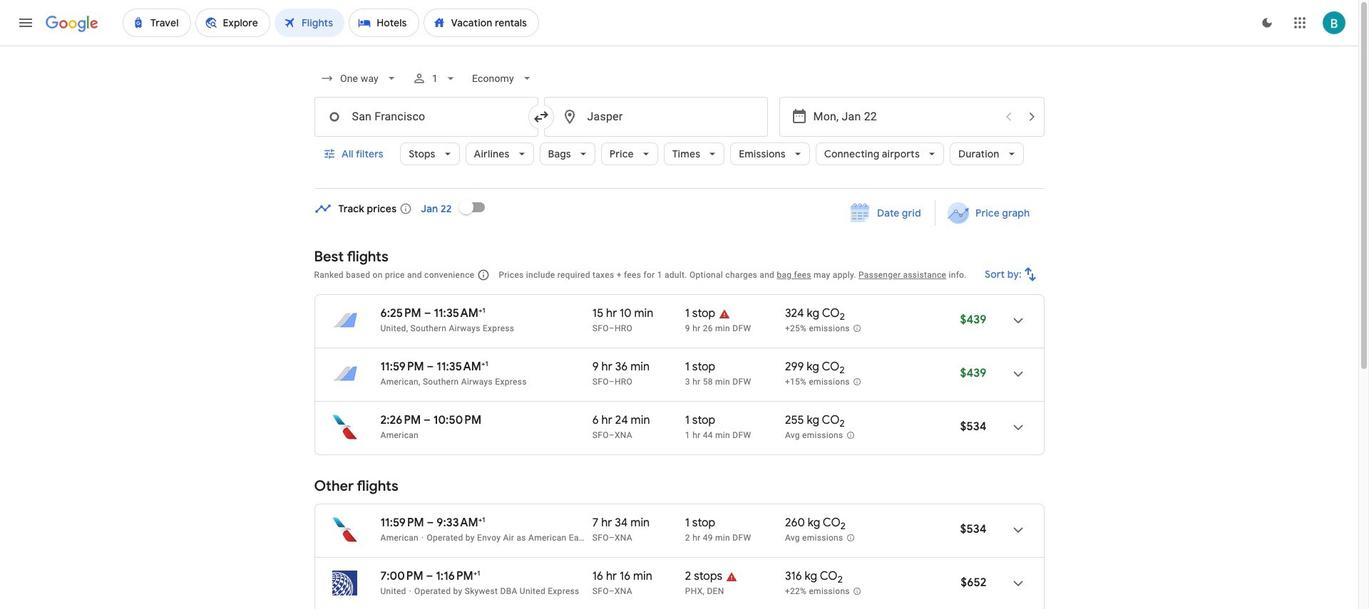 Task type: vqa. For each thing, say whether or not it's contained in the screenshot.
heading
no



Task type: locate. For each thing, give the bounding box(es) containing it.
 image
[[409, 587, 411, 597]]

534 us dollars text field for flight details. leaves san francisco international airport (sfo) at 2:26 pm on monday, january 22 and arrives at northwest arkansas national airport at 10:50 pm on monday, january 22. "icon"
[[960, 420, 986, 434]]

Departure text field
[[813, 98, 996, 136]]

439 us dollars text field left flight details. leaves san francisco international airport (sfo) at 6:25 pm on monday, january 22 and arrives at boone county regional airport at 11:35 am on tuesday, january 23. image
[[960, 313, 986, 327]]

534 us dollars text field left flight details. leaves san francisco international airport (sfo) at 11:59 pm on monday, january 22 and arrives at northwest arkansas national airport at 9:33 am on tuesday, january 23. image
[[960, 523, 986, 537]]

2 stops flight. element
[[685, 570, 722, 586]]

None field
[[314, 66, 404, 91], [467, 66, 540, 91], [314, 66, 404, 91], [467, 66, 540, 91]]

3 1 stop flight. element from the top
[[685, 414, 715, 430]]

total duration 9 hr 36 min. element
[[592, 360, 685, 376]]

1 439 us dollars text field from the top
[[960, 313, 986, 327]]

1 vertical spatial arrival time: 11:35 am on  tuesday, january 23. text field
[[437, 359, 488, 374]]

total duration 7 hr 34 min. element
[[592, 516, 685, 533]]

flight details. leaves san francisco international airport (sfo) at 7:00 pm on monday, january 22 and arrives at northwest arkansas national airport at 1:16 pm on tuesday, january 23. image
[[1001, 567, 1035, 601]]

2 1 stop flight. element from the top
[[685, 360, 715, 376]]

flight details. leaves san francisco international airport (sfo) at 11:59 pm on monday, january 22 and arrives at northwest arkansas national airport at 9:33 am on tuesday, january 23. image
[[1001, 513, 1035, 548]]

534 us dollars text field left flight details. leaves san francisco international airport (sfo) at 2:26 pm on monday, january 22 and arrives at northwest arkansas national airport at 10:50 pm on monday, january 22. "icon"
[[960, 420, 986, 434]]

0 vertical spatial 534 us dollars text field
[[960, 420, 986, 434]]

leaves san francisco international airport (sfo) at 7:00 pm on monday, january 22 and arrives at northwest arkansas national airport at 1:16 pm on tuesday, january 23. element
[[380, 569, 480, 584]]

leaves san francisco international airport (sfo) at 2:26 pm on monday, january 22 and arrives at northwest arkansas national airport at 10:50 pm on monday, january 22. element
[[380, 414, 481, 428]]

534 US dollars text field
[[960, 420, 986, 434], [960, 523, 986, 537]]

439 US dollars text field
[[960, 313, 986, 327], [960, 366, 986, 381]]

Arrival time: 10:50 PM. text field
[[433, 414, 481, 428]]

1 vertical spatial 439 us dollars text field
[[960, 366, 986, 381]]

total duration 15 hr 10 min. element
[[592, 307, 685, 323]]

total duration 6 hr 24 min. element
[[592, 414, 685, 430]]

Departure time: 11:59 PM. text field
[[380, 516, 424, 530]]

1 stop flight. element for total duration 6 hr 24 min. element
[[685, 414, 715, 430]]

4 1 stop flight. element from the top
[[685, 516, 715, 533]]

1 stop flight. element
[[685, 307, 715, 323], [685, 360, 715, 376], [685, 414, 715, 430], [685, 516, 715, 533]]

arrival time: 11:35 am on  tuesday, january 23. text field for the leaves san francisco international airport (sfo) at 11:59 pm on monday, january 22 and arrives at boone county regional airport at 11:35 am on tuesday, january 23. element
[[437, 359, 488, 374]]

2 439 us dollars text field from the top
[[960, 366, 986, 381]]

0 vertical spatial 439 us dollars text field
[[960, 313, 986, 327]]

Arrival time: 11:35 AM on  Tuesday, January 23. text field
[[434, 306, 485, 321], [437, 359, 488, 374]]

leaves san francisco international airport (sfo) at 11:59 pm on monday, january 22 and arrives at boone county regional airport at 11:35 am on tuesday, january 23. element
[[380, 359, 488, 374]]

main content
[[314, 190, 1044, 610]]

439 us dollars text field left "flight details. leaves san francisco international airport (sfo) at 11:59 pm on monday, january 22 and arrives at boone county regional airport at 11:35 am on tuesday, january 23." 'image'
[[960, 366, 986, 381]]

439 us dollars text field for flight details. leaves san francisco international airport (sfo) at 6:25 pm on monday, january 22 and arrives at boone county regional airport at 11:35 am on tuesday, january 23. image
[[960, 313, 986, 327]]

None text field
[[314, 97, 538, 137]]

2 534 us dollars text field from the top
[[960, 523, 986, 537]]

arrival time: 11:35 am on  tuesday, january 23. text field down learn more about ranking image
[[434, 306, 485, 321]]

1 vertical spatial 534 us dollars text field
[[960, 523, 986, 537]]

1 534 us dollars text field from the top
[[960, 420, 986, 434]]

None text field
[[544, 97, 768, 137]]

Departure time: 2:26 PM. text field
[[380, 414, 421, 428]]

flight details. leaves san francisco international airport (sfo) at 2:26 pm on monday, january 22 and arrives at northwest arkansas national airport at 10:50 pm on monday, january 22. image
[[1001, 411, 1035, 445]]

arrival time: 11:35 am on  tuesday, january 23. text field up arrival time: 10:50 pm. text field
[[437, 359, 488, 374]]

change appearance image
[[1250, 6, 1284, 40]]

main menu image
[[17, 14, 34, 31]]

leaves san francisco international airport (sfo) at 11:59 pm on monday, january 22 and arrives at northwest arkansas national airport at 9:33 am on tuesday, january 23. element
[[380, 516, 485, 530]]

0 vertical spatial arrival time: 11:35 am on  tuesday, january 23. text field
[[434, 306, 485, 321]]

Departure time: 6:25 PM. text field
[[380, 307, 421, 321]]

Arrival time: 1:16 PM on  Tuesday, January 23. text field
[[436, 569, 480, 584]]

arrival time: 11:35 am on  tuesday, january 23. text field for leaves san francisco international airport (sfo) at 6:25 pm on monday, january 22 and arrives at boone county regional airport at 11:35 am on tuesday, january 23. element
[[434, 306, 485, 321]]

None search field
[[314, 61, 1044, 189]]



Task type: describe. For each thing, give the bounding box(es) containing it.
learn more about tracked prices image
[[399, 203, 412, 215]]

534 us dollars text field for flight details. leaves san francisco international airport (sfo) at 11:59 pm on monday, january 22 and arrives at northwest arkansas national airport at 9:33 am on tuesday, january 23. image
[[960, 523, 986, 537]]

flight details. leaves san francisco international airport (sfo) at 6:25 pm on monday, january 22 and arrives at boone county regional airport at 11:35 am on tuesday, january 23. image
[[1001, 304, 1035, 338]]

Arrival time: 9:33 AM on  Tuesday, January 23. text field
[[437, 516, 485, 530]]

652 US dollars text field
[[961, 576, 986, 590]]

Departure time: 7:00 PM. text field
[[380, 570, 423, 584]]

loading results progress bar
[[0, 46, 1358, 48]]

find the best price region
[[314, 190, 1044, 237]]

1 1 stop flight. element from the top
[[685, 307, 715, 323]]

leaves san francisco international airport (sfo) at 6:25 pm on monday, january 22 and arrives at boone county regional airport at 11:35 am on tuesday, january 23. element
[[380, 306, 485, 321]]

Departure time: 11:59 PM. text field
[[380, 360, 424, 374]]

swap origin and destination. image
[[532, 108, 549, 125]]

1 stop flight. element for total duration 9 hr 36 min. element
[[685, 360, 715, 376]]

flight details. leaves san francisco international airport (sfo) at 11:59 pm on monday, january 22 and arrives at boone county regional airport at 11:35 am on tuesday, january 23. image
[[1001, 357, 1035, 391]]

learn more about ranking image
[[477, 269, 490, 282]]

layover (1 of 2) is a 8 hr 26 min overnight layover at phoenix sky harbor international airport in phoenix. layover (2 of 2) is a 1 hr 50 min layover at denver international airport in denver. element
[[685, 586, 778, 598]]

439 us dollars text field for "flight details. leaves san francisco international airport (sfo) at 11:59 pm on monday, january 22 and arrives at boone county regional airport at 11:35 am on tuesday, january 23." 'image'
[[960, 366, 986, 381]]

total duration 16 hr 16 min. element
[[592, 570, 685, 586]]

1 stop flight. element for total duration 7 hr 34 min. element
[[685, 516, 715, 533]]



